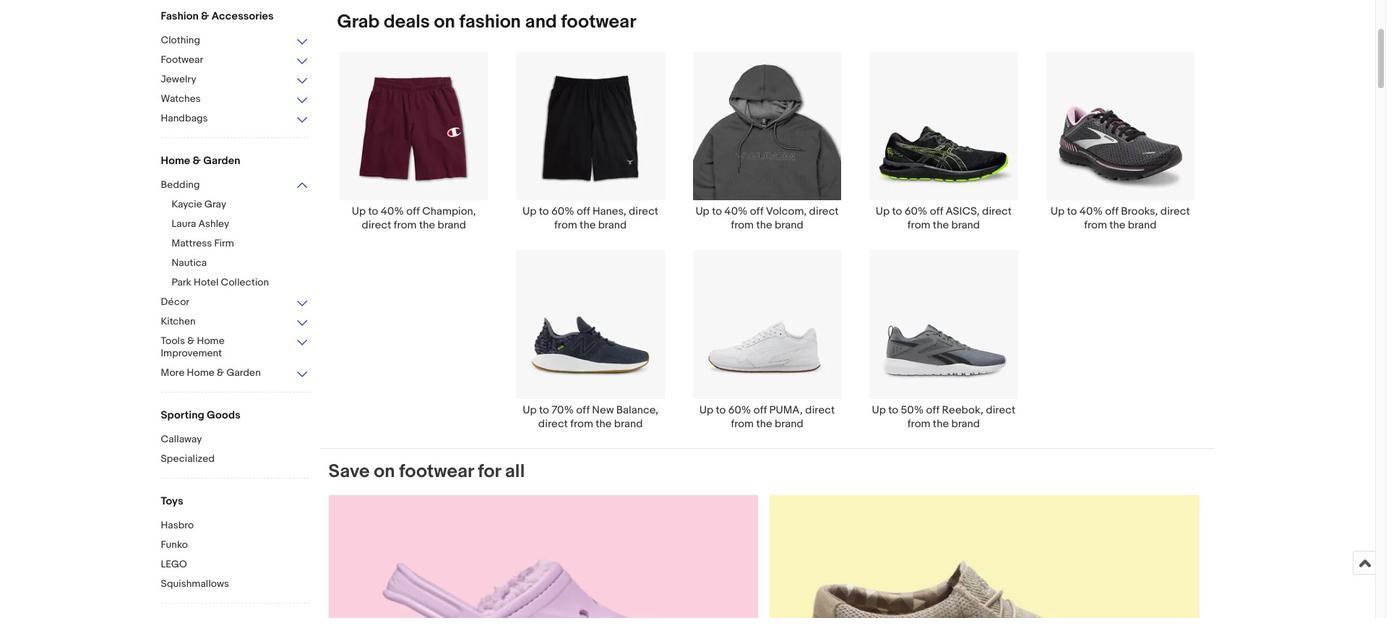 Task type: locate. For each thing, give the bounding box(es) containing it.
up for up to 40% off brooks, direct from the brand
[[1051, 205, 1065, 219]]

60% left puma,
[[729, 403, 752, 417]]

up inside the up to 60% off puma, direct from the brand
[[700, 403, 714, 417]]

home
[[161, 154, 190, 168], [197, 335, 225, 347], [187, 367, 215, 379]]

home up bedding
[[161, 154, 190, 168]]

3 40% from the left
[[1080, 205, 1103, 219]]

to
[[368, 205, 378, 219], [539, 205, 549, 219], [712, 205, 722, 219], [893, 205, 903, 219], [1068, 205, 1078, 219], [539, 403, 549, 417], [716, 403, 726, 417], [889, 403, 899, 417]]

direct inside up to 70% off new balance, direct from the brand
[[539, 417, 568, 431]]

to for up to 70% off new balance, direct from the brand
[[539, 403, 549, 417]]

0 vertical spatial home
[[161, 154, 190, 168]]

grab deals on fashion and footwear
[[337, 11, 637, 33]]

1 vertical spatial footwear
[[399, 460, 474, 483]]

from inside the up to 60% off hanes, direct from the brand
[[555, 219, 578, 232]]

off inside up to 40% off champion, direct from the brand
[[407, 205, 420, 219]]

deals
[[384, 11, 430, 33]]

for
[[478, 460, 501, 483]]

off left 'new'
[[577, 403, 590, 417]]

1 horizontal spatial 60%
[[729, 403, 752, 417]]

0 horizontal spatial 60%
[[552, 205, 575, 219]]

from for up to 60% off puma, direct from the brand
[[731, 417, 754, 431]]

off left asics,
[[930, 205, 944, 219]]

laura
[[172, 218, 196, 230]]

40% left brooks,
[[1080, 205, 1103, 219]]

from left the 'reebok,'
[[908, 417, 931, 431]]

from left volcom,
[[731, 219, 754, 232]]

off inside up to 60% off asics, direct from the brand
[[930, 205, 944, 219]]

clothing button
[[161, 34, 309, 48]]

kaycie gray link
[[172, 198, 320, 212]]

& up bedding
[[193, 154, 201, 168]]

&
[[201, 9, 209, 23], [193, 154, 201, 168], [187, 335, 195, 347], [217, 367, 224, 379]]

up inside up to 70% off new balance, direct from the brand
[[523, 403, 537, 417]]

0 vertical spatial footwear
[[561, 11, 637, 33]]

footwear
[[561, 11, 637, 33], [399, 460, 474, 483]]

40%
[[381, 205, 404, 219], [725, 205, 748, 219], [1080, 205, 1103, 219]]

from inside up to 50% off reebok, direct from the brand
[[908, 417, 931, 431]]

improvement
[[161, 347, 222, 359]]

off for volcom,
[[750, 205, 764, 219]]

brand inside up to 60% off asics, direct from the brand
[[952, 219, 980, 232]]

all
[[505, 460, 525, 483]]

garden up the bedding dropdown button
[[203, 154, 240, 168]]

the for up to 60% off asics, direct from the brand
[[933, 219, 949, 232]]

direct inside up to 50% off reebok, direct from the brand
[[986, 403, 1016, 417]]

off right 50%
[[927, 403, 940, 417]]

from for up to 60% off hanes, direct from the brand
[[555, 219, 578, 232]]

up to 60% off hanes, direct from the brand
[[523, 205, 659, 232]]

40% left volcom,
[[725, 205, 748, 219]]

up inside the up to 60% off hanes, direct from the brand
[[523, 205, 537, 219]]

from for up to 40% off champion, direct from the brand
[[394, 219, 417, 232]]

clothing footwear jewelry watches handbags
[[161, 34, 208, 124]]

1 horizontal spatial 40%
[[725, 205, 748, 219]]

direct inside up to 40% off volcom, direct from the brand
[[809, 205, 839, 219]]

up for up to 40% off champion, direct from the brand
[[352, 205, 366, 219]]

park
[[172, 276, 192, 288]]

the inside the up to 60% off hanes, direct from the brand
[[580, 219, 596, 232]]

from inside up to 60% off asics, direct from the brand
[[908, 219, 931, 232]]

from left balance,
[[571, 417, 594, 431]]

toys
[[161, 495, 183, 508]]

from left puma,
[[731, 417, 754, 431]]

up to 50% off reebok, direct from the brand link
[[856, 250, 1033, 431]]

off inside the up to 60% off hanes, direct from the brand
[[577, 205, 590, 219]]

direct for up to 40% off volcom, direct from the brand
[[809, 205, 839, 219]]

the inside the up to 60% off puma, direct from the brand
[[757, 417, 773, 431]]

brand for up to 40% off champion, direct from the brand
[[438, 219, 466, 232]]

the inside up to 40% off champion, direct from the brand
[[419, 219, 435, 232]]

from inside the up to 60% off puma, direct from the brand
[[731, 417, 754, 431]]

specialized
[[161, 453, 215, 465]]

off inside up to 40% off brooks, direct from the brand
[[1106, 205, 1119, 219]]

off for new
[[577, 403, 590, 417]]

on right deals
[[434, 11, 455, 33]]

off left puma,
[[754, 403, 767, 417]]

direct
[[629, 205, 659, 219], [809, 205, 839, 219], [983, 205, 1012, 219], [1161, 205, 1191, 219], [362, 219, 391, 232], [806, 403, 835, 417], [986, 403, 1016, 417], [539, 417, 568, 431]]

to inside up to 70% off new balance, direct from the brand
[[539, 403, 549, 417]]

60% inside the up to 60% off hanes, direct from the brand
[[552, 205, 575, 219]]

40% inside up to 40% off volcom, direct from the brand
[[725, 205, 748, 219]]

60% inside up to 60% off asics, direct from the brand
[[905, 205, 928, 219]]

the for up to 60% off puma, direct from the brand
[[757, 417, 773, 431]]

squishmallows link
[[161, 578, 309, 591]]

from for up to 40% off brooks, direct from the brand
[[1085, 219, 1108, 232]]

brand inside up to 40% off brooks, direct from the brand
[[1129, 219, 1157, 232]]

up inside up to 40% off champion, direct from the brand
[[352, 205, 366, 219]]

on
[[434, 11, 455, 33], [374, 460, 395, 483]]

off left brooks,
[[1106, 205, 1119, 219]]

1 40% from the left
[[381, 205, 404, 219]]

up
[[352, 205, 366, 219], [523, 205, 537, 219], [696, 205, 710, 219], [876, 205, 890, 219], [1051, 205, 1065, 219], [523, 403, 537, 417], [700, 403, 714, 417], [872, 403, 886, 417]]

direct inside the up to 60% off puma, direct from the brand
[[806, 403, 835, 417]]

off for asics,
[[930, 205, 944, 219]]

40% left champion,
[[381, 205, 404, 219]]

60%
[[552, 205, 575, 219], [905, 205, 928, 219], [729, 403, 752, 417]]

brand inside the up to 60% off hanes, direct from the brand
[[598, 219, 627, 232]]

to inside up to 50% off reebok, direct from the brand
[[889, 403, 899, 417]]

the inside up to 50% off reebok, direct from the brand
[[933, 417, 949, 431]]

up to 60% off puma, direct from the brand
[[700, 403, 835, 431]]

footwear right and
[[561, 11, 637, 33]]

from inside up to 40% off brooks, direct from the brand
[[1085, 219, 1108, 232]]

brand for up to 60% off puma, direct from the brand
[[775, 417, 804, 431]]

1 vertical spatial garden
[[226, 367, 261, 379]]

from inside up to 40% off volcom, direct from the brand
[[731, 219, 754, 232]]

0 horizontal spatial 40%
[[381, 205, 404, 219]]

40% inside up to 40% off champion, direct from the brand
[[381, 205, 404, 219]]

2 horizontal spatial 40%
[[1080, 205, 1103, 219]]

up for up to 40% off volcom, direct from the brand
[[696, 205, 710, 219]]

nautica
[[172, 257, 207, 269]]

up inside up to 60% off asics, direct from the brand
[[876, 205, 890, 219]]

new
[[592, 403, 614, 417]]

list containing up to 40% off champion, direct from the brand
[[320, 51, 1215, 448]]

off left champion,
[[407, 205, 420, 219]]

hasbro
[[161, 519, 194, 531]]

off left the hanes,
[[577, 205, 590, 219]]

firm
[[214, 237, 234, 249]]

to for up to 40% off brooks, direct from the brand
[[1068, 205, 1078, 219]]

up for up to 50% off reebok, direct from the brand
[[872, 403, 886, 417]]

1 horizontal spatial on
[[434, 11, 455, 33]]

list
[[320, 51, 1215, 448]]

from left the hanes,
[[555, 219, 578, 232]]

to for up to 60% off puma, direct from the brand
[[716, 403, 726, 417]]

tools
[[161, 335, 185, 347]]

up inside up to 40% off volcom, direct from the brand
[[696, 205, 710, 219]]

squishmallows
[[161, 578, 229, 590]]

save
[[329, 460, 370, 483]]

to inside up to 40% off volcom, direct from the brand
[[712, 205, 722, 219]]

2 40% from the left
[[725, 205, 748, 219]]

direct inside up to 40% off champion, direct from the brand
[[362, 219, 391, 232]]

off inside up to 70% off new balance, direct from the brand
[[577, 403, 590, 417]]

jewelry button
[[161, 73, 309, 87]]

brand inside up to 40% off champion, direct from the brand
[[438, 219, 466, 232]]

the inside up to 40% off brooks, direct from the brand
[[1110, 219, 1126, 232]]

off left volcom,
[[750, 205, 764, 219]]

40% inside up to 40% off brooks, direct from the brand
[[1080, 205, 1103, 219]]

direct inside up to 40% off brooks, direct from the brand
[[1161, 205, 1191, 219]]

from inside up to 70% off new balance, direct from the brand
[[571, 417, 594, 431]]

home down improvement
[[187, 367, 215, 379]]

footwear left the for
[[399, 460, 474, 483]]

garden
[[203, 154, 240, 168], [226, 367, 261, 379]]

balance,
[[617, 403, 659, 417]]

brand inside up to 50% off reebok, direct from the brand
[[952, 417, 980, 431]]

to inside the up to 60% off hanes, direct from the brand
[[539, 205, 549, 219]]

clothing
[[161, 34, 200, 46]]

up inside up to 50% off reebok, direct from the brand
[[872, 403, 886, 417]]

brand inside the up to 60% off puma, direct from the brand
[[775, 417, 804, 431]]

None text field
[[329, 495, 759, 618], [770, 495, 1200, 618], [329, 495, 759, 618], [770, 495, 1200, 618]]

from left brooks,
[[1085, 219, 1108, 232]]

the inside up to 60% off asics, direct from the brand
[[933, 219, 949, 232]]

0 vertical spatial garden
[[203, 154, 240, 168]]

more home & garden button
[[161, 367, 309, 380]]

brooks,
[[1122, 205, 1159, 219]]

from left champion,
[[394, 219, 417, 232]]

direct for up to 40% off champion, direct from the brand
[[362, 219, 391, 232]]

brand inside up to 70% off new balance, direct from the brand
[[614, 417, 643, 431]]

the for up to 50% off reebok, direct from the brand
[[933, 417, 949, 431]]

kitchen button
[[161, 315, 309, 329]]

1 horizontal spatial footwear
[[561, 11, 637, 33]]

from left asics,
[[908, 219, 931, 232]]

to inside up to 60% off asics, direct from the brand
[[893, 205, 903, 219]]

reebok,
[[942, 403, 984, 417]]

to for up to 60% off asics, direct from the brand
[[893, 205, 903, 219]]

off inside up to 50% off reebok, direct from the brand
[[927, 403, 940, 417]]

home down kitchen 'dropdown button'
[[197, 335, 225, 347]]

& right 'tools'
[[187, 335, 195, 347]]

0 horizontal spatial on
[[374, 460, 395, 483]]

the inside up to 40% off volcom, direct from the brand
[[757, 219, 773, 232]]

up to 70% off new balance, direct from the brand link
[[502, 250, 679, 431]]

to inside up to 40% off brooks, direct from the brand
[[1068, 205, 1078, 219]]

70%
[[552, 403, 574, 417]]

up inside up to 40% off brooks, direct from the brand
[[1051, 205, 1065, 219]]

up to 40% off brooks, direct from the brand
[[1051, 205, 1191, 232]]

funko link
[[161, 539, 309, 552]]

to inside the up to 60% off puma, direct from the brand
[[716, 403, 726, 417]]

direct inside up to 60% off asics, direct from the brand
[[983, 205, 1012, 219]]

ashley
[[198, 218, 229, 230]]

2 horizontal spatial 60%
[[905, 205, 928, 219]]

off for hanes,
[[577, 205, 590, 219]]

hotel
[[194, 276, 219, 288]]

garden down the tools & home improvement dropdown button
[[226, 367, 261, 379]]

from
[[394, 219, 417, 232], [555, 219, 578, 232], [731, 219, 754, 232], [908, 219, 931, 232], [1085, 219, 1108, 232], [571, 417, 594, 431], [731, 417, 754, 431], [908, 417, 931, 431]]

fashion
[[161, 9, 199, 23]]

hasbro link
[[161, 519, 309, 533]]

from inside up to 40% off champion, direct from the brand
[[394, 219, 417, 232]]

on right save
[[374, 460, 395, 483]]

off inside the up to 60% off puma, direct from the brand
[[754, 403, 767, 417]]

brand inside up to 40% off volcom, direct from the brand
[[775, 219, 804, 232]]

from for up to 60% off asics, direct from the brand
[[908, 219, 931, 232]]

60% left asics,
[[905, 205, 928, 219]]

from for up to 40% off volcom, direct from the brand
[[731, 219, 754, 232]]

more
[[161, 367, 185, 379]]

kitchen
[[161, 315, 196, 328]]

off inside up to 40% off volcom, direct from the brand
[[750, 205, 764, 219]]

direct inside the up to 60% off hanes, direct from the brand
[[629, 205, 659, 219]]

60% inside the up to 60% off puma, direct from the brand
[[729, 403, 752, 417]]

to inside up to 40% off champion, direct from the brand
[[368, 205, 378, 219]]

kaycie
[[172, 198, 202, 210]]

park hotel collection link
[[172, 276, 320, 290]]

60% left the hanes,
[[552, 205, 575, 219]]

bedding
[[161, 179, 200, 191]]

brand
[[438, 219, 466, 232], [598, 219, 627, 232], [775, 219, 804, 232], [952, 219, 980, 232], [1129, 219, 1157, 232], [614, 417, 643, 431], [775, 417, 804, 431], [952, 417, 980, 431]]



Task type: vqa. For each thing, say whether or not it's contained in the screenshot.
from within the Up to 60% off Hanes, direct from the brand
yes



Task type: describe. For each thing, give the bounding box(es) containing it.
up to 40% off champion, direct from the brand
[[352, 205, 476, 232]]

direct for up to 40% off brooks, direct from the brand
[[1161, 205, 1191, 219]]

60% for asics,
[[905, 205, 928, 219]]

up for up to 60% off puma, direct from the brand
[[700, 403, 714, 417]]

sporting goods
[[161, 409, 241, 422]]

watches
[[161, 93, 201, 105]]

champion,
[[422, 205, 476, 219]]

up to 40% off brooks, direct from the brand link
[[1033, 51, 1209, 232]]

brand for up to 40% off brooks, direct from the brand
[[1129, 219, 1157, 232]]

callaway
[[161, 433, 202, 445]]

0 horizontal spatial footwear
[[399, 460, 474, 483]]

garden inside bedding kaycie gray laura ashley mattress firm nautica park hotel collection décor kitchen tools & home improvement more home & garden
[[226, 367, 261, 379]]

the inside up to 70% off new balance, direct from the brand
[[596, 417, 612, 431]]

up to 60% off puma, direct from the brand link
[[679, 250, 856, 431]]

up for up to 70% off new balance, direct from the brand
[[523, 403, 537, 417]]

1 vertical spatial home
[[197, 335, 225, 347]]

laura ashley link
[[172, 218, 320, 231]]

direct for up to 50% off reebok, direct from the brand
[[986, 403, 1016, 417]]

to for up to 50% off reebok, direct from the brand
[[889, 403, 899, 417]]

0 vertical spatial on
[[434, 11, 455, 33]]

fashion
[[459, 11, 521, 33]]

brand for up to 40% off volcom, direct from the brand
[[775, 219, 804, 232]]

and
[[525, 11, 557, 33]]

puma,
[[770, 403, 803, 417]]

tools & home improvement button
[[161, 335, 309, 361]]

specialized link
[[161, 453, 309, 466]]

the for up to 40% off volcom, direct from the brand
[[757, 219, 773, 232]]

lego link
[[161, 558, 309, 572]]

off for reebok,
[[927, 403, 940, 417]]

50%
[[901, 403, 924, 417]]

60% for hanes,
[[552, 205, 575, 219]]

sporting
[[161, 409, 204, 422]]

40% for brooks,
[[1080, 205, 1103, 219]]

up to 50% off reebok, direct from the brand
[[872, 403, 1016, 431]]

up to 60% off asics, direct from the brand link
[[856, 51, 1033, 232]]

up for up to 60% off asics, direct from the brand
[[876, 205, 890, 219]]

up to 40% off volcom, direct from the brand link
[[679, 51, 856, 232]]

save on footwear for all
[[329, 460, 525, 483]]

60% for puma,
[[729, 403, 752, 417]]

the for up to 40% off champion, direct from the brand
[[419, 219, 435, 232]]

up to 40% off volcom, direct from the brand
[[696, 205, 839, 232]]

brand for up to 60% off asics, direct from the brand
[[952, 219, 980, 232]]

home & garden
[[161, 154, 240, 168]]

1 vertical spatial on
[[374, 460, 395, 483]]

up to 60% off hanes, direct from the brand link
[[502, 51, 679, 232]]

grab
[[337, 11, 380, 33]]

accessories
[[212, 9, 274, 23]]

direct for up to 60% off asics, direct from the brand
[[983, 205, 1012, 219]]

up to 40% off champion, direct from the brand link
[[326, 51, 502, 232]]

the for up to 40% off brooks, direct from the brand
[[1110, 219, 1126, 232]]

40% for champion,
[[381, 205, 404, 219]]

direct for up to 60% off puma, direct from the brand
[[806, 403, 835, 417]]

to for up to 40% off volcom, direct from the brand
[[712, 205, 722, 219]]

& down the tools & home improvement dropdown button
[[217, 367, 224, 379]]

décor button
[[161, 296, 309, 309]]

direct for up to 60% off hanes, direct from the brand
[[629, 205, 659, 219]]

goods
[[207, 409, 241, 422]]

fashion & accessories
[[161, 9, 274, 23]]

funko
[[161, 539, 188, 551]]

to for up to 60% off hanes, direct from the brand
[[539, 205, 549, 219]]

gray
[[205, 198, 226, 210]]

brand for up to 60% off hanes, direct from the brand
[[598, 219, 627, 232]]

to for up to 40% off champion, direct from the brand
[[368, 205, 378, 219]]

2 vertical spatial home
[[187, 367, 215, 379]]

from for up to 50% off reebok, direct from the brand
[[908, 417, 931, 431]]

nautica link
[[172, 257, 320, 270]]

footwear button
[[161, 54, 309, 67]]

40% for volcom,
[[725, 205, 748, 219]]

footwear
[[161, 54, 203, 66]]

watches button
[[161, 93, 309, 106]]

bedding kaycie gray laura ashley mattress firm nautica park hotel collection décor kitchen tools & home improvement more home & garden
[[161, 179, 269, 379]]

collection
[[221, 276, 269, 288]]

off for puma,
[[754, 403, 767, 417]]

mattress firm link
[[172, 237, 320, 251]]

jewelry
[[161, 73, 196, 85]]

& right fashion
[[201, 9, 209, 23]]

bedding button
[[161, 179, 309, 192]]

lego
[[161, 558, 187, 570]]

callaway specialized
[[161, 433, 215, 465]]

callaway link
[[161, 433, 309, 447]]

mattress
[[172, 237, 212, 249]]

asics,
[[946, 205, 980, 219]]

hanes,
[[593, 205, 627, 219]]

off for brooks,
[[1106, 205, 1119, 219]]

up to 70% off new balance, direct from the brand
[[523, 403, 659, 431]]

volcom,
[[766, 205, 807, 219]]

up for up to 60% off hanes, direct from the brand
[[523, 205, 537, 219]]

up to 60% off asics, direct from the brand
[[876, 205, 1012, 232]]

handbags button
[[161, 112, 309, 126]]

brand for up to 50% off reebok, direct from the brand
[[952, 417, 980, 431]]

décor
[[161, 296, 190, 308]]

handbags
[[161, 112, 208, 124]]

the for up to 60% off hanes, direct from the brand
[[580, 219, 596, 232]]

off for champion,
[[407, 205, 420, 219]]

hasbro funko lego squishmallows
[[161, 519, 229, 590]]



